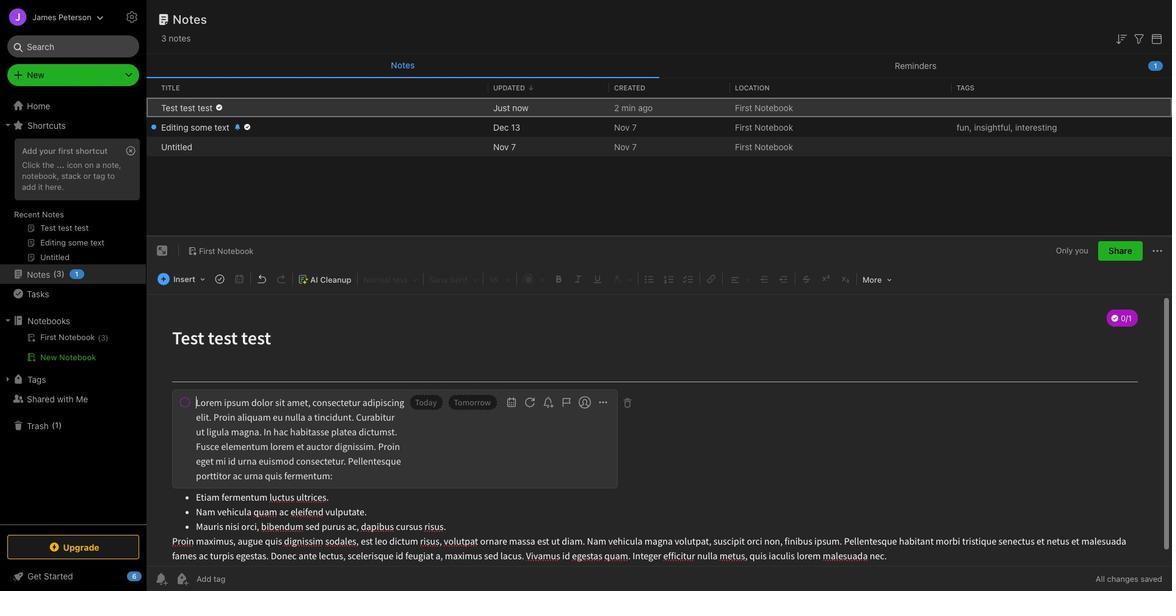 Task type: vqa. For each thing, say whether or not it's contained in the screenshot.
tab
no



Task type: describe. For each thing, give the bounding box(es) containing it.
shortcut
[[76, 146, 108, 156]]

Account field
[[0, 5, 104, 29]]

Font family field
[[425, 271, 482, 288]]

expand note image
[[155, 244, 170, 258]]

on
[[85, 160, 94, 170]]

changes
[[1108, 574, 1139, 584]]

trash ( 1 )
[[27, 420, 62, 431]]

first notebook button
[[184, 243, 258, 260]]

6
[[132, 572, 137, 580]]

0 vertical spatial 3
[[161, 33, 167, 43]]

add tag image
[[175, 572, 189, 586]]

Insert field
[[155, 271, 209, 288]]

some
[[191, 122, 212, 132]]

first
[[58, 146, 73, 156]]

new notebook
[[40, 352, 96, 362]]

tags inside 'button'
[[27, 374, 46, 384]]

ai cleanup button
[[294, 271, 356, 288]]

new for new
[[27, 70, 44, 80]]

title
[[161, 84, 180, 91]]

Add tag field
[[195, 574, 287, 585]]

share
[[1109, 246, 1133, 256]]

2 test from the left
[[198, 102, 213, 113]]

only
[[1057, 246, 1073, 256]]

Note Editor text field
[[147, 295, 1173, 566]]

fun, insightful, interesting
[[957, 122, 1058, 132]]

location
[[735, 84, 770, 91]]

1 horizontal spatial 1
[[75, 270, 78, 278]]

add
[[22, 182, 36, 192]]

notebooks
[[27, 315, 70, 326]]

tag
[[93, 171, 105, 181]]

note,
[[102, 160, 121, 170]]

get started
[[27, 571, 73, 581]]

started
[[44, 571, 73, 581]]

note window element
[[147, 236, 1173, 591]]

test test test
[[161, 102, 213, 113]]

More actions field
[[1151, 241, 1165, 261]]

new for new notebook
[[40, 352, 57, 362]]

task image
[[211, 271, 228, 288]]

notebook,
[[22, 171, 59, 181]]

peterson
[[59, 12, 91, 22]]

new button
[[7, 64, 139, 86]]

shortcuts button
[[0, 115, 146, 135]]

tab list containing notes
[[147, 54, 1173, 78]]

notes inside notes ( 3 )
[[27, 269, 50, 279]]

) for trash
[[59, 420, 62, 430]]

undo image
[[253, 271, 271, 288]]

created
[[614, 84, 646, 91]]

just
[[494, 102, 510, 113]]

add your first shortcut
[[22, 146, 108, 156]]

more
[[863, 275, 882, 285]]

a
[[96, 160, 100, 170]]

home link
[[0, 96, 147, 115]]

2
[[614, 102, 620, 113]]

saved
[[1141, 574, 1163, 584]]

13
[[511, 122, 521, 132]]

click
[[22, 160, 40, 170]]

all changes saved
[[1096, 574, 1163, 584]]

notes button
[[147, 54, 660, 78]]

shared with me link
[[0, 389, 146, 409]]

min
[[622, 102, 636, 113]]

Font size field
[[485, 271, 515, 288]]

notes inside notes button
[[391, 60, 415, 70]]

james
[[32, 12, 56, 22]]

font family image
[[426, 271, 481, 287]]

text
[[215, 122, 230, 132]]

james peterson
[[32, 12, 91, 22]]

recent
[[14, 209, 40, 219]]

with
[[57, 394, 74, 404]]

first inside button
[[199, 246, 215, 256]]

interesting
[[1016, 122, 1058, 132]]

all
[[1096, 574, 1105, 584]]

editing some text
[[161, 122, 230, 132]]

or
[[83, 171, 91, 181]]

ago
[[638, 102, 653, 113]]

updated
[[494, 84, 525, 91]]

notebook inside group
[[59, 352, 96, 362]]

now
[[513, 102, 529, 113]]

shared with me
[[27, 394, 88, 404]]

group containing add your first shortcut
[[0, 135, 146, 269]]

cleanup
[[320, 275, 351, 285]]

1 test from the left
[[180, 102, 195, 113]]

reminders
[[895, 60, 937, 71]]

stack
[[61, 171, 81, 181]]

row group containing test test test
[[147, 98, 1173, 156]]

your
[[39, 146, 56, 156]]

3 notes
[[161, 33, 191, 43]]

( for trash
[[52, 420, 55, 430]]

insert
[[173, 274, 195, 284]]

editing
[[161, 122, 188, 132]]

new notebook button
[[0, 350, 146, 365]]

dec
[[494, 122, 509, 132]]

test
[[161, 102, 178, 113]]

3 inside the new notebook group
[[101, 333, 106, 343]]



Task type: locate. For each thing, give the bounding box(es) containing it.
1 vertical spatial (
[[98, 333, 101, 343]]

first notebook
[[735, 102, 794, 113], [735, 122, 794, 132], [735, 141, 794, 152], [199, 246, 254, 256]]

notebook
[[755, 102, 794, 113], [755, 122, 794, 132], [755, 141, 794, 152], [218, 246, 254, 256], [59, 352, 96, 362]]

get
[[27, 571, 42, 581]]

0 vertical spatial 1
[[1155, 61, 1158, 69]]

ai
[[311, 275, 318, 285]]

new notebook group
[[0, 330, 146, 370]]

1 vertical spatial tags
[[27, 374, 46, 384]]

) up tasks button
[[61, 269, 65, 279]]

0 horizontal spatial test
[[180, 102, 195, 113]]

1 up tasks button
[[75, 270, 78, 278]]

notes
[[173, 12, 207, 26], [391, 60, 415, 70], [42, 209, 64, 219], [27, 269, 50, 279]]

2 vertical spatial (
[[52, 420, 55, 430]]

cell left "test"
[[147, 98, 156, 117]]

tab list
[[147, 54, 1173, 78]]

...
[[56, 160, 65, 170]]

0 horizontal spatial 3
[[56, 269, 61, 279]]

home
[[27, 100, 50, 111]]

( down notebooks link
[[98, 333, 101, 343]]

1
[[1155, 61, 1158, 69], [75, 270, 78, 278], [55, 420, 59, 430]]

notes
[[169, 33, 191, 43]]

) down notebooks link
[[106, 333, 108, 343]]

notes ( 3 )
[[27, 269, 65, 279]]

add a reminder image
[[154, 572, 169, 586]]

1 vertical spatial )
[[106, 333, 108, 343]]

notebooks link
[[0, 311, 146, 330]]

highlight image
[[608, 271, 636, 287]]

) inside notes ( 3 )
[[61, 269, 65, 279]]

1 down view options field
[[1155, 61, 1158, 69]]

alignment image
[[725, 271, 754, 287]]

add
[[22, 146, 37, 156]]

7
[[632, 122, 637, 132], [511, 141, 516, 152], [632, 141, 637, 152]]

Help and Learning task checklist field
[[0, 567, 147, 586]]

cell left editing
[[147, 117, 156, 137]]

2 vertical spatial 3
[[101, 333, 106, 343]]

( inside the trash ( 1 )
[[52, 420, 55, 430]]

group
[[0, 135, 146, 269]]

cell for test test test
[[147, 98, 156, 117]]

expand tags image
[[3, 374, 13, 384]]

tags up shared
[[27, 374, 46, 384]]

shared
[[27, 394, 55, 404]]

) inside the new notebook group
[[106, 333, 108, 343]]

test right "test"
[[180, 102, 195, 113]]

tags button
[[0, 370, 146, 389]]

)
[[61, 269, 65, 279], [106, 333, 108, 343], [59, 420, 62, 430]]

cell
[[147, 98, 156, 117], [147, 117, 156, 137]]

( 3 )
[[98, 333, 108, 343]]

cell for editing some text
[[147, 117, 156, 137]]

( up tasks button
[[53, 269, 56, 279]]

( for notes
[[53, 269, 56, 279]]

) for notes
[[61, 269, 65, 279]]

tasks button
[[0, 284, 146, 304]]

1 inside the trash ( 1 )
[[55, 420, 59, 430]]

3 up tasks button
[[56, 269, 61, 279]]

tree containing home
[[0, 96, 147, 524]]

you
[[1076, 246, 1089, 256]]

more actions image
[[1151, 244, 1165, 258]]

new inside button
[[40, 352, 57, 362]]

new
[[27, 70, 44, 80], [40, 352, 57, 362]]

View options field
[[1147, 31, 1165, 46]]

tasks
[[27, 289, 49, 299]]

only you
[[1057, 246, 1089, 256]]

notebook inside the note window element
[[218, 246, 254, 256]]

Highlight field
[[608, 271, 637, 288]]

1 vertical spatial new
[[40, 352, 57, 362]]

first
[[735, 102, 753, 113], [735, 122, 753, 132], [735, 141, 753, 152], [199, 246, 215, 256]]

just now
[[494, 102, 529, 113]]

expand notebooks image
[[3, 316, 13, 326]]

(
[[53, 269, 56, 279], [98, 333, 101, 343], [52, 420, 55, 430]]

settings image
[[125, 10, 139, 24]]

2 horizontal spatial 1
[[1155, 61, 1158, 69]]

0 horizontal spatial tags
[[27, 374, 46, 384]]

2 min ago
[[614, 102, 653, 113]]

0 horizontal spatial 1
[[55, 420, 59, 430]]

Font color field
[[519, 271, 549, 288]]

test up "some"
[[198, 102, 213, 113]]

insightful,
[[975, 122, 1013, 132]]

first notebook inside button
[[199, 246, 254, 256]]

( inside notes ( 3 )
[[53, 269, 56, 279]]

new up home
[[27, 70, 44, 80]]

Add filters field
[[1132, 31, 1147, 46]]

font size image
[[486, 271, 515, 287]]

new inside popup button
[[27, 70, 44, 80]]

new up tags 'button'
[[40, 352, 57, 362]]

) right trash
[[59, 420, 62, 430]]

Heading level field
[[359, 271, 422, 288]]

2 vertical spatial 1
[[55, 420, 59, 430]]

dec 13
[[494, 122, 521, 132]]

shortcuts
[[27, 120, 66, 130]]

3 left notes
[[161, 33, 167, 43]]

share button
[[1099, 241, 1143, 261]]

3 inside notes ( 3 )
[[56, 269, 61, 279]]

3 down notebooks link
[[101, 333, 106, 343]]

heading level image
[[360, 271, 421, 287]]

the
[[42, 160, 54, 170]]

test
[[180, 102, 195, 113], [198, 102, 213, 113]]

1 horizontal spatial test
[[198, 102, 213, 113]]

icon on a note, notebook, stack or tag to add it here.
[[22, 160, 121, 192]]

1 horizontal spatial 3
[[101, 333, 106, 343]]

) inside the trash ( 1 )
[[59, 420, 62, 430]]

2 horizontal spatial 3
[[161, 33, 167, 43]]

Alignment field
[[724, 271, 755, 288]]

( right trash
[[52, 420, 55, 430]]

it
[[38, 182, 43, 192]]

tags up fun,
[[957, 84, 975, 91]]

tags
[[957, 84, 975, 91], [27, 374, 46, 384]]

More field
[[859, 271, 896, 288]]

row group
[[147, 98, 1173, 156]]

0 vertical spatial tags
[[957, 84, 975, 91]]

Search text field
[[16, 35, 131, 57]]

click the ...
[[22, 160, 65, 170]]

1 cell from the top
[[147, 98, 156, 117]]

0 vertical spatial new
[[27, 70, 44, 80]]

add filters image
[[1132, 32, 1147, 46]]

click to collapse image
[[142, 569, 151, 583]]

font color image
[[519, 271, 548, 287]]

untitled
[[161, 141, 192, 152]]

trash
[[27, 421, 49, 431]]

ai cleanup
[[311, 275, 351, 285]]

icon
[[67, 160, 82, 170]]

1 right trash
[[55, 420, 59, 430]]

recent notes
[[14, 209, 64, 219]]

2 cell from the top
[[147, 117, 156, 137]]

( inside the new notebook group
[[98, 333, 101, 343]]

fun,
[[957, 122, 972, 132]]

1 vertical spatial 1
[[75, 270, 78, 278]]

nov 7
[[614, 122, 637, 132], [494, 141, 516, 152], [614, 141, 637, 152]]

None search field
[[16, 35, 131, 57]]

3
[[161, 33, 167, 43], [56, 269, 61, 279], [101, 333, 106, 343]]

upgrade button
[[7, 535, 139, 559]]

0 vertical spatial (
[[53, 269, 56, 279]]

Sort options field
[[1115, 31, 1129, 46]]

here.
[[45, 182, 64, 192]]

upgrade
[[63, 542, 99, 552]]

1 horizontal spatial tags
[[957, 84, 975, 91]]

to
[[107, 171, 115, 181]]

nov
[[614, 122, 630, 132], [494, 141, 509, 152], [614, 141, 630, 152]]

tree
[[0, 96, 147, 524]]

0 vertical spatial )
[[61, 269, 65, 279]]

me
[[76, 394, 88, 404]]

1 vertical spatial 3
[[56, 269, 61, 279]]

2 vertical spatial )
[[59, 420, 62, 430]]



